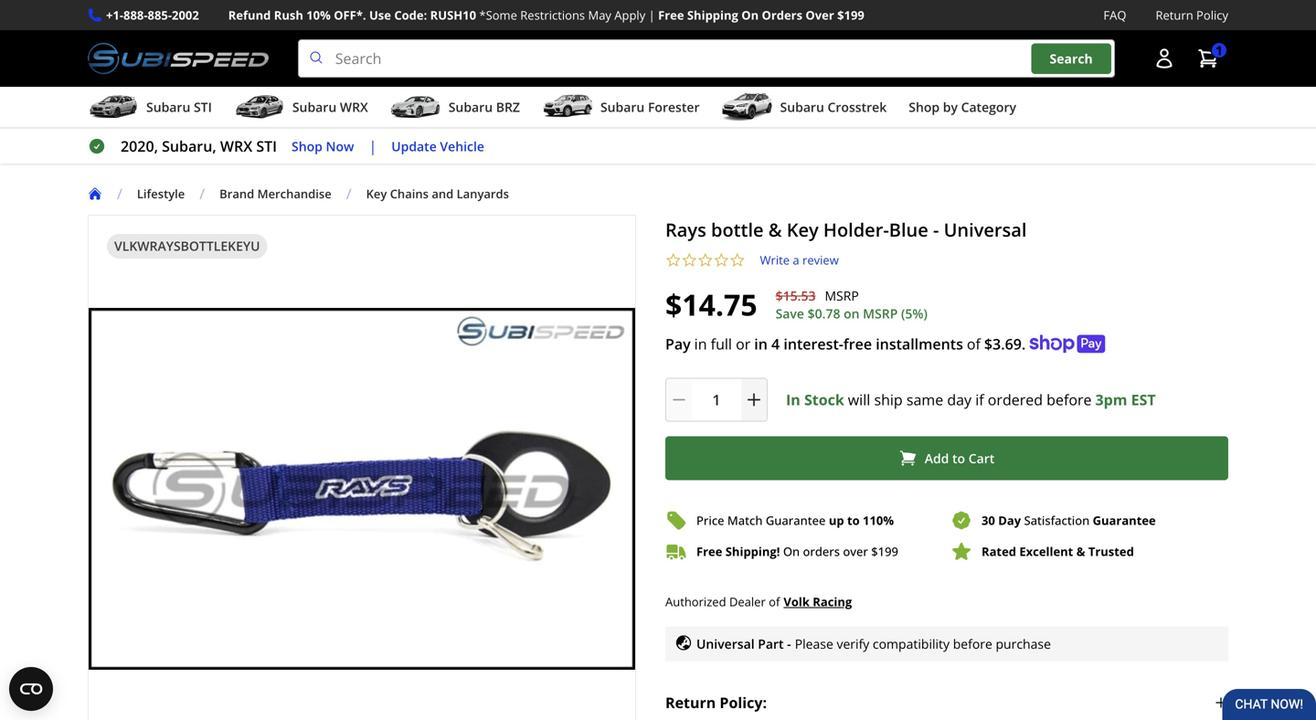 Task type: describe. For each thing, give the bounding box(es) containing it.
rays bottle & key holder-blue - universal
[[666, 217, 1027, 242]]

0 vertical spatial before
[[1047, 390, 1092, 410]]

*some
[[479, 7, 517, 23]]

update vehicle button
[[391, 136, 484, 157]]

0 vertical spatial free
[[658, 7, 684, 23]]

shop now link
[[292, 136, 354, 157]]

shop by category button
[[909, 91, 1017, 127]]

brand merchandise
[[220, 186, 332, 202]]

3 empty star image from the left
[[714, 252, 730, 268]]

use
[[369, 7, 391, 23]]

authorized dealer of volk racing
[[666, 594, 852, 610]]

apply
[[615, 7, 646, 23]]

pay
[[666, 334, 691, 354]]

/ for key chains and lanyards
[[346, 184, 352, 204]]

trusted
[[1089, 544, 1134, 560]]

est
[[1131, 390, 1156, 410]]

(5%)
[[901, 305, 928, 322]]

shop for shop now
[[292, 137, 323, 155]]

lifestyle
[[137, 186, 185, 202]]

shop now
[[292, 137, 354, 155]]

return for return policy
[[1156, 7, 1194, 23]]

1 vertical spatial universal
[[697, 635, 755, 653]]

write
[[760, 252, 790, 268]]

subaru forester button
[[542, 91, 700, 127]]

$15.53
[[776, 287, 816, 305]]

open widget image
[[9, 667, 53, 711]]

subispeed logo image
[[88, 39, 269, 78]]

subaru for subaru forester
[[601, 98, 645, 116]]

1 empty star image from the left
[[682, 252, 698, 268]]

0 vertical spatial universal
[[944, 217, 1027, 242]]

$15.53 msrp save $0.78 on msrp (5%)
[[776, 287, 928, 322]]

& for bottle
[[769, 217, 782, 242]]

2 in from the left
[[754, 334, 768, 354]]

of inside authorized dealer of volk racing
[[769, 594, 780, 610]]

0 horizontal spatial on
[[742, 7, 759, 23]]

sti inside dropdown button
[[194, 98, 212, 116]]

orders
[[803, 544, 840, 560]]

orders
[[762, 7, 803, 23]]

shop for shop by category
[[909, 98, 940, 116]]

code:
[[394, 7, 427, 23]]

same
[[907, 390, 944, 410]]

subaru for subaru brz
[[449, 98, 493, 116]]

2 empty star image from the left
[[730, 252, 746, 268]]

add to cart button
[[666, 437, 1229, 481]]

refund
[[228, 7, 271, 23]]

update vehicle
[[391, 137, 484, 155]]

purchase
[[996, 635, 1051, 653]]

888-
[[123, 7, 148, 23]]

+1-888-885-2002 link
[[106, 5, 199, 25]]

crosstrek
[[828, 98, 887, 116]]

merchandise
[[257, 186, 332, 202]]

2 guarantee from the left
[[1093, 512, 1156, 529]]

forester
[[648, 98, 700, 116]]

brz
[[496, 98, 520, 116]]

return policy link
[[1156, 5, 1229, 25]]

2 empty star image from the left
[[698, 252, 714, 268]]

part
[[758, 635, 784, 653]]

and
[[432, 186, 454, 202]]

policy
[[1197, 7, 1229, 23]]

rush
[[274, 7, 303, 23]]

/ for lifestyle
[[117, 184, 122, 204]]

policy:
[[720, 693, 767, 713]]

0 vertical spatial key
[[366, 186, 387, 202]]

1 vertical spatial key
[[787, 217, 819, 242]]

now
[[326, 137, 354, 155]]

subaru for subaru sti
[[146, 98, 190, 116]]

885-
[[148, 7, 172, 23]]

add
[[925, 450, 949, 467]]

$14.75
[[666, 285, 758, 325]]

1 vertical spatial |
[[369, 136, 377, 156]]

30 day satisfaction guarantee
[[982, 512, 1156, 529]]

satisfaction
[[1024, 512, 1090, 529]]

off*.
[[334, 7, 366, 23]]

free shipping! on orders over $ 199
[[697, 544, 899, 560]]

verify
[[837, 635, 870, 653]]

lanyards
[[457, 186, 509, 202]]

universal part - please verify compatibility before purchase
[[697, 635, 1051, 653]]

if
[[976, 390, 984, 410]]

subaru crosstrek
[[780, 98, 887, 116]]

0 horizontal spatial before
[[953, 635, 993, 653]]

in stock will ship same day if ordered before 3pm est
[[786, 390, 1156, 410]]

search input field
[[298, 39, 1115, 78]]

10%
[[306, 7, 331, 23]]

a subaru forester thumbnail image image
[[542, 93, 593, 121]]

return policy:
[[666, 693, 767, 713]]

will
[[848, 390, 871, 410]]

rated
[[982, 544, 1017, 560]]

a subaru crosstrek thumbnail image image
[[722, 93, 773, 121]]

1 vertical spatial wrx
[[220, 136, 252, 156]]

+1-888-885-2002
[[106, 7, 199, 23]]

shipping
[[687, 7, 739, 23]]

interest-
[[784, 334, 844, 354]]

compatibility
[[873, 635, 950, 653]]

decrement image
[[670, 391, 688, 409]]

a subaru brz thumbnail image image
[[390, 93, 441, 121]]

ship
[[874, 390, 903, 410]]

key chains and lanyards
[[366, 186, 509, 202]]

4
[[772, 334, 780, 354]]



Task type: locate. For each thing, give the bounding box(es) containing it.
1 horizontal spatial in
[[754, 334, 768, 354]]

lifestyle link down subaru,
[[137, 186, 200, 202]]

0 vertical spatial sti
[[194, 98, 212, 116]]

shipping!
[[726, 544, 780, 560]]

return left policy
[[1156, 7, 1194, 23]]

1 horizontal spatial empty star image
[[730, 252, 746, 268]]

0 horizontal spatial of
[[769, 594, 780, 610]]

in left the full
[[695, 334, 707, 354]]

& left trusted
[[1077, 544, 1086, 560]]

in left the 4
[[754, 334, 768, 354]]

before
[[1047, 390, 1092, 410], [953, 635, 993, 653]]

0 horizontal spatial guarantee
[[766, 512, 826, 529]]

0 horizontal spatial empty star image
[[682, 252, 698, 268]]

empty star image
[[682, 252, 698, 268], [730, 252, 746, 268]]

1 vertical spatial before
[[953, 635, 993, 653]]

0 vertical spatial of
[[967, 334, 981, 354]]

199
[[878, 544, 899, 560]]

wrx down a subaru wrx thumbnail image
[[220, 136, 252, 156]]

/ left brand
[[200, 184, 205, 204]]

universal
[[944, 217, 1027, 242], [697, 635, 755, 653]]

up
[[829, 512, 844, 529]]

1 vertical spatial on
[[783, 544, 800, 560]]

2 subaru from the left
[[292, 98, 337, 116]]

$0.78
[[808, 305, 841, 322]]

1 horizontal spatial to
[[953, 450, 966, 467]]

1 horizontal spatial -
[[933, 217, 939, 242]]

msrp right 'on' at the right of the page
[[863, 305, 898, 322]]

home image
[[88, 187, 102, 201]]

0 horizontal spatial key
[[366, 186, 387, 202]]

key chains and lanyards link
[[366, 186, 524, 202], [366, 186, 509, 202]]

|
[[649, 7, 655, 23], [369, 136, 377, 156]]

rush10
[[430, 7, 476, 23]]

$3.69
[[985, 334, 1022, 354]]

0 horizontal spatial sti
[[194, 98, 212, 116]]

rays
[[666, 217, 707, 242]]

.
[[1022, 334, 1026, 354]]

before left the purchase
[[953, 635, 993, 653]]

0 horizontal spatial wrx
[[220, 136, 252, 156]]

on left the orders
[[742, 7, 759, 23]]

& up write
[[769, 217, 782, 242]]

- right 'blue'
[[933, 217, 939, 242]]

free down price
[[697, 544, 723, 560]]

restrictions
[[520, 7, 585, 23]]

authorized
[[666, 594, 726, 610]]

add to cart
[[925, 450, 995, 467]]

subaru brz
[[449, 98, 520, 116]]

subaru for subaru wrx
[[292, 98, 337, 116]]

None number field
[[666, 378, 768, 422]]

0 vertical spatial -
[[933, 217, 939, 242]]

1 empty star image from the left
[[666, 252, 682, 268]]

or
[[736, 334, 751, 354]]

wrx inside subaru wrx dropdown button
[[340, 98, 368, 116]]

of left "volk" at the right bottom of page
[[769, 594, 780, 610]]

1 horizontal spatial msrp
[[863, 305, 898, 322]]

day
[[947, 390, 972, 410]]

1 vertical spatial of
[[769, 594, 780, 610]]

1
[[1216, 41, 1223, 59]]

volk
[[784, 594, 810, 610]]

1 horizontal spatial &
[[1077, 544, 1086, 560]]

subaru brz button
[[390, 91, 520, 127]]

5 subaru from the left
[[780, 98, 825, 116]]

sti
[[194, 98, 212, 116], [256, 136, 277, 156]]

1 / from the left
[[117, 184, 122, 204]]

return policy: button
[[666, 677, 1229, 720]]

excellent
[[1020, 544, 1074, 560]]

holder-
[[824, 217, 889, 242]]

guarantee up trusted
[[1093, 512, 1156, 529]]

3 / from the left
[[346, 184, 352, 204]]

free
[[844, 334, 872, 354]]

0 horizontal spatial return
[[666, 693, 716, 713]]

write a review
[[760, 252, 839, 268]]

return inside dropdown button
[[666, 693, 716, 713]]

by
[[943, 98, 958, 116]]

1 vertical spatial to
[[847, 512, 860, 529]]

1 horizontal spatial wrx
[[340, 98, 368, 116]]

3pm
[[1096, 390, 1128, 410]]

shop left the now on the left of page
[[292, 137, 323, 155]]

& for excellent
[[1077, 544, 1086, 560]]

1 vertical spatial -
[[787, 635, 791, 653]]

subaru wrx
[[292, 98, 368, 116]]

volk racing link
[[784, 592, 852, 612]]

1 horizontal spatial on
[[783, 544, 800, 560]]

chains
[[390, 186, 429, 202]]

2002
[[172, 7, 199, 23]]

0 vertical spatial on
[[742, 7, 759, 23]]

price match guarantee up to 110%
[[697, 512, 894, 529]]

subaru up the shop now
[[292, 98, 337, 116]]

return for return policy:
[[666, 693, 716, 713]]

shop by category
[[909, 98, 1017, 116]]

/ right 'home' image
[[117, 184, 122, 204]]

0 vertical spatial return
[[1156, 7, 1194, 23]]

0 horizontal spatial shop
[[292, 137, 323, 155]]

msrp
[[825, 287, 859, 305], [863, 305, 898, 322]]

empty star image down 'rays' in the right of the page
[[682, 252, 698, 268]]

0 horizontal spatial in
[[695, 334, 707, 354]]

$199
[[838, 7, 865, 23]]

increment image
[[745, 391, 763, 409]]

a subaru sti thumbnail image image
[[88, 93, 139, 121]]

to right the add
[[953, 450, 966, 467]]

| right the now on the left of page
[[369, 136, 377, 156]]

1 horizontal spatial return
[[1156, 7, 1194, 23]]

subaru right a subaru crosstrek thumbnail image
[[780, 98, 825, 116]]

0 horizontal spatial &
[[769, 217, 782, 242]]

before left 3pm
[[1047, 390, 1092, 410]]

+1-
[[106, 7, 123, 23]]

dealer
[[729, 594, 766, 610]]

0 horizontal spatial universal
[[697, 635, 755, 653]]

cart
[[969, 450, 995, 467]]

button image
[[1154, 48, 1176, 70]]

review
[[803, 252, 839, 268]]

shop left by
[[909, 98, 940, 116]]

in
[[786, 390, 801, 410]]

subaru inside dropdown button
[[292, 98, 337, 116]]

1 guarantee from the left
[[766, 512, 826, 529]]

0 horizontal spatial to
[[847, 512, 860, 529]]

0 horizontal spatial -
[[787, 635, 791, 653]]

key left the chains at left
[[366, 186, 387, 202]]

of left $3.69
[[967, 334, 981, 354]]

guarantee up "free shipping! on orders over $ 199" at the bottom right
[[766, 512, 826, 529]]

subaru up subaru,
[[146, 98, 190, 116]]

faq
[[1104, 7, 1127, 23]]

return
[[1156, 7, 1194, 23], [666, 693, 716, 713]]

brand merchandise link
[[220, 186, 346, 202], [220, 186, 332, 202]]

1 horizontal spatial key
[[787, 217, 819, 242]]

1 vertical spatial &
[[1077, 544, 1086, 560]]

- right part
[[787, 635, 791, 653]]

lifestyle link down 2020,
[[137, 186, 185, 202]]

shop pay image
[[1030, 335, 1106, 353]]

subaru left brz
[[449, 98, 493, 116]]

1 horizontal spatial before
[[1047, 390, 1092, 410]]

0 vertical spatial wrx
[[340, 98, 368, 116]]

blue
[[889, 217, 929, 242]]

to inside button
[[953, 450, 966, 467]]

0 vertical spatial |
[[649, 7, 655, 23]]

update
[[391, 137, 437, 155]]

0 horizontal spatial msrp
[[825, 287, 859, 305]]

1 horizontal spatial /
[[200, 184, 205, 204]]

vlkwraysbottlekeyu
[[114, 237, 260, 255]]

subaru left forester
[[601, 98, 645, 116]]

key up "write a review" link
[[787, 217, 819, 242]]

1 vertical spatial free
[[697, 544, 723, 560]]

universal right 'blue'
[[944, 217, 1027, 242]]

1 horizontal spatial shop
[[909, 98, 940, 116]]

1 vertical spatial return
[[666, 693, 716, 713]]

bottle
[[711, 217, 764, 242]]

empty star image
[[666, 252, 682, 268], [698, 252, 714, 268], [714, 252, 730, 268]]

write a review link
[[760, 252, 839, 268]]

to right up
[[847, 512, 860, 529]]

0 horizontal spatial |
[[369, 136, 377, 156]]

on left "orders"
[[783, 544, 800, 560]]

faq link
[[1104, 5, 1127, 25]]

2020,
[[121, 136, 158, 156]]

sti down a subaru wrx thumbnail image
[[256, 136, 277, 156]]

a subaru wrx thumbnail image image
[[234, 93, 285, 121]]

2 / from the left
[[200, 184, 205, 204]]

2 horizontal spatial /
[[346, 184, 352, 204]]

/ for brand merchandise
[[200, 184, 205, 204]]

subaru,
[[162, 136, 216, 156]]

1 horizontal spatial guarantee
[[1093, 512, 1156, 529]]

&
[[769, 217, 782, 242], [1077, 544, 1086, 560]]

sti up 2020, subaru, wrx sti
[[194, 98, 212, 116]]

1 in from the left
[[695, 334, 707, 354]]

1 horizontal spatial of
[[967, 334, 981, 354]]

match
[[728, 512, 763, 529]]

1 horizontal spatial |
[[649, 7, 655, 23]]

msrp up 'on' at the right of the page
[[825, 287, 859, 305]]

pay in full or in 4 interest-free installments of $3.69 .
[[666, 334, 1026, 354]]

| right apply
[[649, 7, 655, 23]]

over
[[806, 7, 834, 23]]

return policy
[[1156, 7, 1229, 23]]

full
[[711, 334, 732, 354]]

ordered
[[988, 390, 1043, 410]]

4 subaru from the left
[[601, 98, 645, 116]]

/
[[117, 184, 122, 204], [200, 184, 205, 204], [346, 184, 352, 204]]

racing
[[813, 594, 852, 610]]

1 horizontal spatial free
[[697, 544, 723, 560]]

return left policy:
[[666, 693, 716, 713]]

save
[[776, 305, 804, 322]]

wrx up the now on the left of page
[[340, 98, 368, 116]]

category
[[961, 98, 1017, 116]]

installments
[[876, 334, 963, 354]]

universal left part
[[697, 635, 755, 653]]

subaru crosstrek button
[[722, 91, 887, 127]]

0 horizontal spatial free
[[658, 7, 684, 23]]

shop inside dropdown button
[[909, 98, 940, 116]]

subaru forester
[[601, 98, 700, 116]]

1 horizontal spatial universal
[[944, 217, 1027, 242]]

0 vertical spatial shop
[[909, 98, 940, 116]]

1 subaru from the left
[[146, 98, 190, 116]]

0 horizontal spatial /
[[117, 184, 122, 204]]

1 vertical spatial shop
[[292, 137, 323, 155]]

wrx
[[340, 98, 368, 116], [220, 136, 252, 156]]

/ down the now on the left of page
[[346, 184, 352, 204]]

3 subaru from the left
[[449, 98, 493, 116]]

day
[[999, 512, 1021, 529]]

free right apply
[[658, 7, 684, 23]]

30
[[982, 512, 995, 529]]

subaru for subaru crosstrek
[[780, 98, 825, 116]]

0 vertical spatial to
[[953, 450, 966, 467]]

2020, subaru, wrx sti
[[121, 136, 277, 156]]

1 vertical spatial sti
[[256, 136, 277, 156]]

0 vertical spatial &
[[769, 217, 782, 242]]

1 horizontal spatial sti
[[256, 136, 277, 156]]

empty star image down bottle
[[730, 252, 746, 268]]



Task type: vqa. For each thing, say whether or not it's contained in the screenshot.
first Gram from right
no



